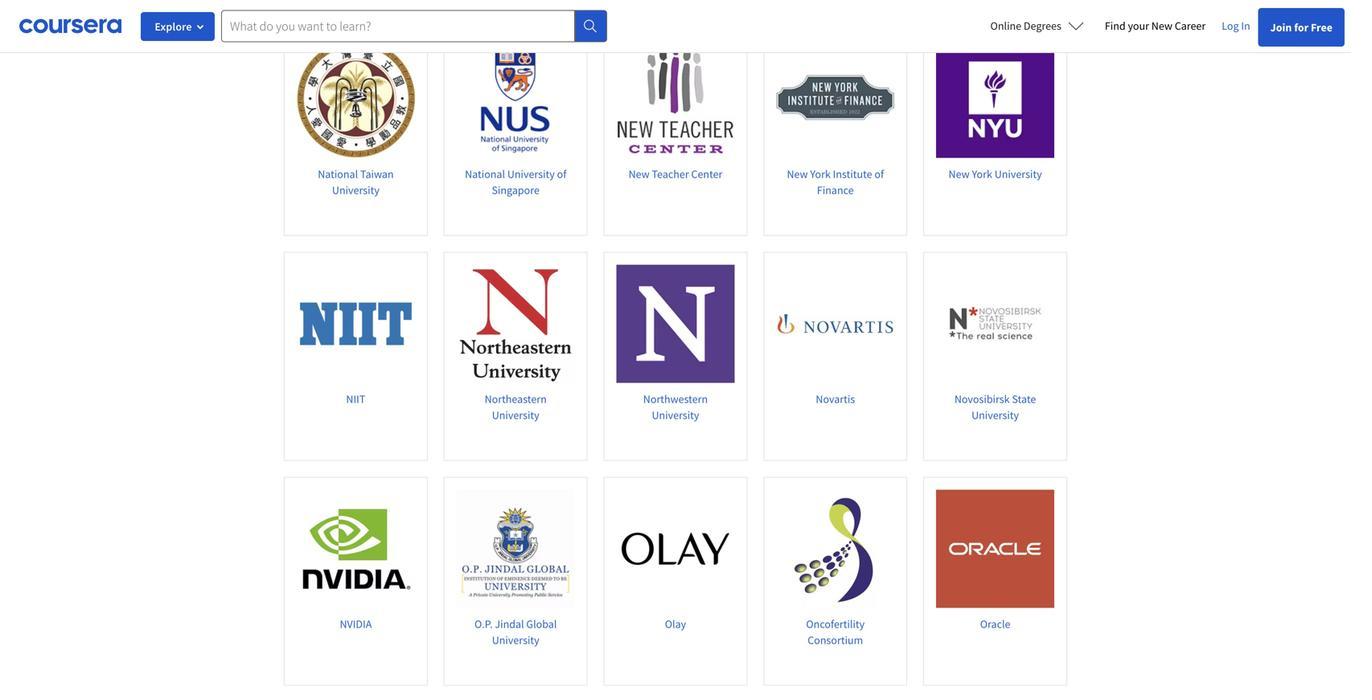 Task type: vqa. For each thing, say whether or not it's contained in the screenshot.
university of michigan image
no



Task type: describe. For each thing, give the bounding box(es) containing it.
novartis link
[[764, 252, 908, 461]]

national taiwan university link
[[284, 27, 428, 236]]

national for national university of singapore
[[465, 167, 505, 181]]

oncofertility
[[806, 617, 865, 632]]

new york institute of finance
[[787, 167, 884, 198]]

oncofertility consortium link
[[764, 478, 908, 687]]

new for new york university
[[949, 167, 970, 181]]

olay
[[665, 617, 686, 632]]

What do you want to learn? text field
[[221, 10, 575, 42]]

niit
[[346, 392, 366, 407]]

national taiwan university
[[318, 167, 394, 198]]

national university of singapore link
[[444, 27, 588, 236]]

oncofertility consortium logo image
[[777, 490, 895, 609]]

northwestern university link
[[604, 252, 748, 461]]

nvidia link
[[284, 478, 428, 687]]

university inside national university of singapore
[[508, 167, 555, 181]]

oracle link
[[924, 478, 1068, 687]]

national university of singapore
[[465, 167, 567, 198]]

northwestern
[[643, 392, 708, 407]]

join for free link
[[1259, 8, 1345, 47]]

olay link
[[604, 478, 748, 687]]

free
[[1311, 20, 1333, 35]]

oracle logo image
[[936, 490, 1055, 609]]

national university of singapore logo image
[[457, 40, 575, 158]]

york for university
[[972, 167, 993, 181]]

of inside 'new york institute of finance'
[[875, 167, 884, 181]]

niit link
[[284, 252, 428, 461]]

national taiwan university logo image
[[297, 40, 415, 158]]

singapore
[[492, 183, 540, 198]]

global
[[526, 617, 557, 632]]

northwestern university
[[643, 392, 708, 423]]

national for national taiwan university
[[318, 167, 358, 181]]

online degrees
[[991, 19, 1062, 33]]

finance
[[817, 183, 854, 198]]

join
[[1271, 20, 1292, 35]]

new york institute of finance link
[[764, 27, 908, 236]]

join for free
[[1271, 20, 1333, 35]]

of inside national university of singapore
[[557, 167, 567, 181]]

novartis logo image
[[777, 265, 895, 383]]

online
[[991, 19, 1022, 33]]

new york university logo image
[[936, 40, 1055, 158]]

university inside national taiwan university
[[332, 183, 380, 198]]

explore
[[155, 19, 192, 34]]

university inside northwestern university
[[652, 408, 699, 423]]

oncofertility consortium
[[806, 617, 865, 648]]

new for new york institute of finance
[[787, 167, 808, 181]]

in
[[1242, 19, 1251, 33]]

new teacher center
[[629, 167, 723, 181]]

novosibirsk state university link
[[924, 252, 1068, 461]]

your
[[1128, 19, 1150, 33]]

find your new career
[[1105, 19, 1206, 33]]

o.p. jindal global university
[[475, 617, 557, 648]]

novosibirsk state university
[[955, 392, 1036, 423]]

log in
[[1222, 19, 1251, 33]]

olay logo image
[[617, 490, 735, 609]]



Task type: locate. For each thing, give the bounding box(es) containing it.
o.p. jindal global university logo image
[[457, 490, 575, 609]]

york
[[810, 167, 831, 181], [972, 167, 993, 181]]

university down jindal
[[492, 634, 540, 648]]

2 of from the left
[[875, 167, 884, 181]]

explore button
[[141, 12, 215, 41]]

university down new york university logo
[[995, 167, 1042, 181]]

york for institute
[[810, 167, 831, 181]]

university down taiwan
[[332, 183, 380, 198]]

1 horizontal spatial of
[[875, 167, 884, 181]]

new inside 'new york institute of finance'
[[787, 167, 808, 181]]

log
[[1222, 19, 1239, 33]]

york down new york university logo
[[972, 167, 993, 181]]

national inside national university of singapore
[[465, 167, 505, 181]]

northeastern
[[485, 392, 547, 407]]

university up singapore
[[508, 167, 555, 181]]

None search field
[[221, 10, 607, 42]]

find your new career link
[[1097, 16, 1214, 36]]

2 national from the left
[[465, 167, 505, 181]]

northeastern university  logo image
[[457, 265, 575, 383]]

for
[[1295, 20, 1309, 35]]

university
[[508, 167, 555, 181], [995, 167, 1042, 181], [332, 183, 380, 198], [492, 408, 540, 423], [652, 408, 699, 423], [972, 408, 1019, 423], [492, 634, 540, 648]]

new york university link
[[924, 27, 1068, 236]]

0 horizontal spatial national
[[318, 167, 358, 181]]

novosibirsk state university  logo image
[[936, 265, 1055, 383]]

teacher
[[652, 167, 689, 181]]

jindal
[[495, 617, 524, 632]]

o.p. jindal global university link
[[444, 478, 588, 687]]

northeastern university link
[[444, 252, 588, 461]]

institute
[[833, 167, 873, 181]]

novartis
[[816, 392, 855, 407]]

national inside national taiwan university
[[318, 167, 358, 181]]

2 york from the left
[[972, 167, 993, 181]]

national up singapore
[[465, 167, 505, 181]]

national
[[318, 167, 358, 181], [465, 167, 505, 181]]

university inside 'northeastern university'
[[492, 408, 540, 423]]

log in link
[[1214, 16, 1259, 35]]

1 york from the left
[[810, 167, 831, 181]]

online degrees button
[[978, 8, 1097, 43]]

1 of from the left
[[557, 167, 567, 181]]

0 horizontal spatial york
[[810, 167, 831, 181]]

taiwan
[[360, 167, 394, 181]]

degrees
[[1024, 19, 1062, 33]]

0 horizontal spatial of
[[557, 167, 567, 181]]

northwestern university logo image
[[617, 265, 735, 383]]

1 horizontal spatial national
[[465, 167, 505, 181]]

university inside novosibirsk state university
[[972, 408, 1019, 423]]

center
[[691, 167, 723, 181]]

novosibirsk
[[955, 392, 1010, 407]]

university down northwestern
[[652, 408, 699, 423]]

of
[[557, 167, 567, 181], [875, 167, 884, 181]]

niit logo image
[[297, 265, 415, 383]]

state
[[1012, 392, 1036, 407]]

coursera image
[[19, 13, 121, 39]]

york up finance
[[810, 167, 831, 181]]

york inside 'new york institute of finance'
[[810, 167, 831, 181]]

northeastern university
[[485, 392, 547, 423]]

consortium
[[808, 634, 863, 648]]

new teacher center link
[[604, 27, 748, 236]]

new for new teacher center
[[629, 167, 650, 181]]

oracle
[[980, 617, 1011, 632]]

o.p.
[[475, 617, 493, 632]]

university down "novosibirsk"
[[972, 408, 1019, 423]]

university down northeastern at the bottom left
[[492, 408, 540, 423]]

new york university
[[949, 167, 1042, 181]]

find
[[1105, 19, 1126, 33]]

nvidia
[[340, 617, 372, 632]]

1 national from the left
[[318, 167, 358, 181]]

university inside o.p. jindal global university
[[492, 634, 540, 648]]

nvidia logo image
[[297, 490, 415, 609]]

new york institute of finance logo image
[[777, 40, 895, 158]]

new teacher center logo image
[[617, 40, 735, 158]]

new
[[1152, 19, 1173, 33], [629, 167, 650, 181], [787, 167, 808, 181], [949, 167, 970, 181]]

career
[[1175, 19, 1206, 33]]

1 horizontal spatial york
[[972, 167, 993, 181]]

national left taiwan
[[318, 167, 358, 181]]



